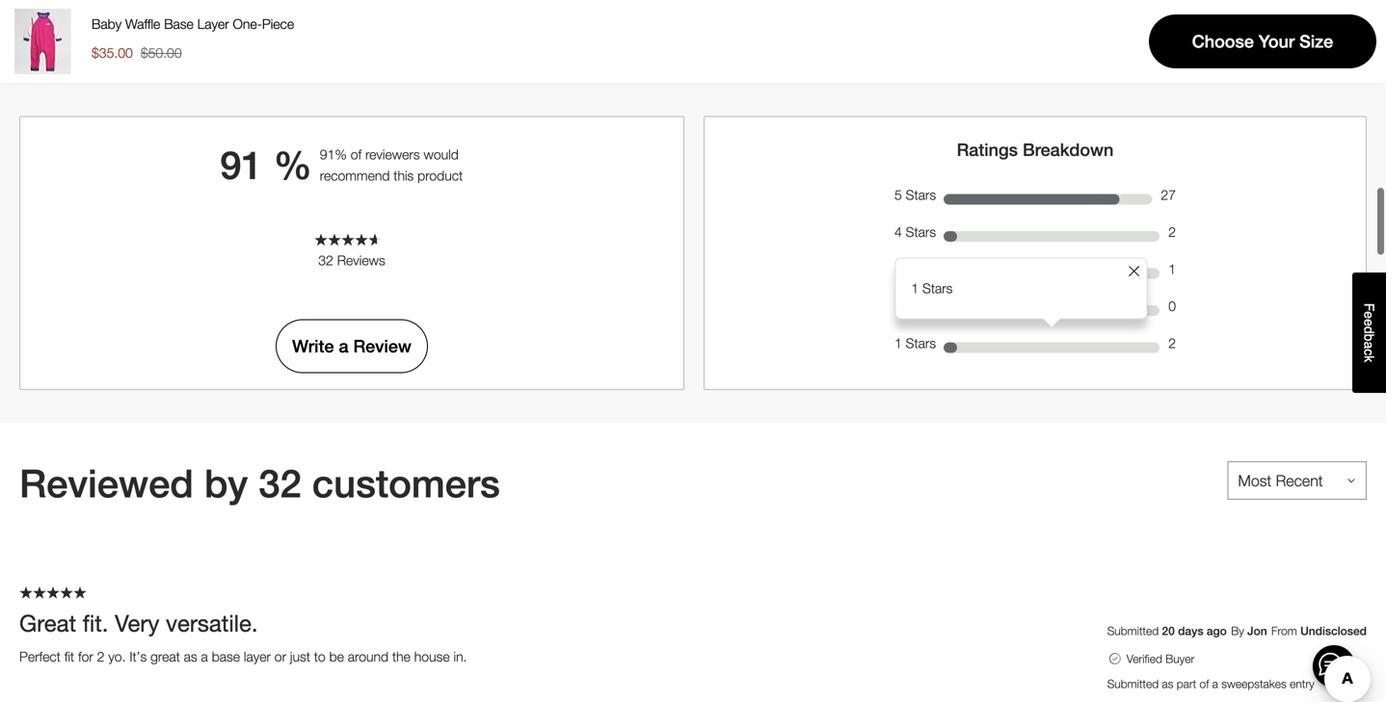 Task type: vqa. For each thing, say whether or not it's contained in the screenshot.
'would'
yes



Task type: describe. For each thing, give the bounding box(es) containing it.
your
[[1259, 31, 1295, 52]]

d
[[1362, 327, 1377, 334]]

f e e d b a c k
[[1362, 304, 1377, 363]]

0 vertical spatial ratings
[[637, 56, 718, 84]]

0 vertical spatial as
[[184, 650, 197, 666]]

ratings breakdown
[[957, 140, 1114, 160]]

choose
[[1193, 31, 1254, 52]]

a right the "part"
[[1213, 678, 1219, 692]]

would
[[424, 147, 459, 163]]

one-
[[233, 16, 262, 32]]

or
[[275, 650, 286, 666]]

4
[[895, 224, 902, 240]]

and
[[725, 56, 765, 84]]

entry
[[1290, 678, 1315, 692]]

just
[[290, 650, 310, 666]]

the
[[392, 650, 411, 666]]

perfect
[[19, 650, 61, 666]]

%
[[274, 142, 312, 188]]

stars right '4'
[[906, 224, 936, 240]]

0 horizontal spatial 1
[[895, 336, 902, 352]]

submitted for submitted as part of a sweepstakes entry
[[1108, 678, 1159, 692]]

customer ratings and reviews
[[526, 56, 861, 84]]

waffle
[[125, 16, 160, 32]]

0
[[1169, 299, 1176, 315]]

choose your size
[[1193, 31, 1334, 52]]

$50.00
[[141, 45, 182, 61]]

by
[[204, 461, 248, 507]]

house
[[414, 650, 450, 666]]

2 down '3'
[[895, 299, 902, 315]]

in.
[[454, 650, 467, 666]]

buyer
[[1166, 653, 1195, 667]]

a left base
[[201, 650, 208, 666]]

3
[[895, 262, 902, 277]]

1 horizontal spatial ratings
[[957, 140, 1018, 160]]

layer
[[244, 650, 271, 666]]

stars right 5
[[906, 187, 936, 203]]

1 vertical spatial 1
[[912, 281, 919, 297]]

of for %
[[351, 147, 362, 163]]

yo.
[[108, 650, 126, 666]]

91 % 91% of reviewers would recommend this product
[[220, 142, 463, 188]]

baby waffle base layer one-piece
[[92, 16, 294, 32]]

be
[[329, 650, 344, 666]]

0 vertical spatial 32
[[318, 253, 333, 268]]

https://images.thenorthface.com/is/image/thenorthface/nf0a7wwk_wug_hero?$color swatch$ image
[[10, 9, 75, 74]]

review
[[353, 336, 412, 357]]

reviewers
[[365, 147, 420, 163]]

by
[[1232, 625, 1245, 639]]

very
[[115, 610, 159, 638]]

91%
[[320, 147, 347, 163]]

1 vertical spatial 32
[[259, 461, 302, 507]]

for
[[78, 650, 93, 666]]

great
[[151, 650, 180, 666]]

0 vertical spatial reviews
[[771, 56, 861, 84]]



Task type: locate. For each thing, give the bounding box(es) containing it.
1 down 2 stars
[[895, 336, 902, 352]]

1 vertical spatial ratings
[[957, 140, 1018, 160]]

of for as
[[1200, 678, 1210, 692]]

3 stars
[[895, 262, 936, 277]]

write
[[292, 336, 334, 357]]

it's
[[130, 650, 147, 666]]

part
[[1177, 678, 1197, 692]]

2 right for
[[97, 650, 105, 666]]

to
[[314, 650, 326, 666]]

ratings left the breakdown
[[957, 140, 1018, 160]]

1 horizontal spatial reviews
[[771, 56, 861, 84]]

write a review
[[292, 336, 412, 357]]

days
[[1178, 625, 1204, 639]]

ratings
[[637, 56, 718, 84], [957, 140, 1018, 160]]

e
[[1362, 312, 1377, 319], [1362, 319, 1377, 327]]

1 up 0
[[1169, 262, 1176, 277]]

reviews down recommend
[[337, 253, 385, 268]]

e up d
[[1362, 312, 1377, 319]]

f e e d b a c k button
[[1353, 273, 1387, 393]]

stars right '3'
[[906, 262, 936, 277]]

1 stars
[[912, 281, 957, 297], [895, 336, 936, 352]]

submitted 20 days ago by jon from undisclosed
[[1108, 625, 1367, 639]]

32 up write
[[318, 253, 333, 268]]

1
[[1169, 262, 1176, 277], [912, 281, 919, 297], [895, 336, 902, 352]]

2 horizontal spatial 1
[[1169, 262, 1176, 277]]

a right write
[[339, 336, 349, 357]]

2
[[1169, 224, 1176, 240], [895, 299, 902, 315], [1169, 336, 1176, 352], [97, 650, 105, 666]]

product
[[418, 168, 463, 184]]

great
[[19, 610, 76, 638]]

b
[[1362, 334, 1377, 342]]

choose your size button
[[1149, 14, 1377, 68]]

a
[[339, 336, 349, 357], [1362, 342, 1377, 349], [201, 650, 208, 666], [1213, 678, 1219, 692]]

jon
[[1248, 625, 1268, 639]]

submitted for submitted 20 days ago by jon from undisclosed
[[1108, 625, 1159, 639]]

0 horizontal spatial as
[[184, 650, 197, 666]]

as right great
[[184, 650, 197, 666]]

0 horizontal spatial ratings
[[637, 56, 718, 84]]

0 horizontal spatial 32
[[259, 461, 302, 507]]

a inside f e e d b a c k "button"
[[1362, 342, 1377, 349]]

stars
[[906, 187, 936, 203], [906, 224, 936, 240], [906, 262, 936, 277], [923, 281, 953, 297], [906, 299, 936, 315], [906, 336, 936, 352]]

piece
[[262, 16, 294, 32]]

1 stars down 2 stars
[[895, 336, 936, 352]]

stars down 3 stars
[[906, 299, 936, 315]]

0 horizontal spatial of
[[351, 147, 362, 163]]

1 submitted from the top
[[1108, 625, 1159, 639]]

32 right by
[[259, 461, 302, 507]]

20
[[1162, 625, 1175, 639]]

submitted
[[1108, 625, 1159, 639], [1108, 678, 1159, 692]]

0 vertical spatial of
[[351, 147, 362, 163]]

reviewed
[[19, 461, 194, 507]]

1 vertical spatial 1 stars
[[895, 336, 936, 352]]

1 vertical spatial as
[[1162, 678, 1174, 692]]

around
[[348, 650, 389, 666]]

0 vertical spatial 1 stars
[[912, 281, 957, 297]]

0 vertical spatial submitted
[[1108, 625, 1159, 639]]

5
[[895, 187, 902, 203]]

5 stars
[[895, 187, 936, 203]]

32
[[318, 253, 333, 268], [259, 461, 302, 507]]

2 vertical spatial 1
[[895, 336, 902, 352]]

k
[[1362, 356, 1377, 363]]

2 stars
[[895, 299, 936, 315]]

reviewed by 32 customers
[[19, 461, 500, 507]]

ratings left "and"
[[637, 56, 718, 84]]

base
[[212, 650, 240, 666]]

write a review button
[[276, 320, 428, 374]]

customers
[[312, 461, 500, 507]]

a inside the write a review button
[[339, 336, 349, 357]]

1 vertical spatial of
[[1200, 678, 1210, 692]]

sweepstakes
[[1222, 678, 1287, 692]]

e up b
[[1362, 319, 1377, 327]]

stars down 2 stars
[[906, 336, 936, 352]]

91
[[220, 142, 263, 188]]

2 e from the top
[[1362, 319, 1377, 327]]

27
[[1161, 187, 1176, 203]]

1 e from the top
[[1362, 312, 1377, 319]]

of inside the 91 % 91% of reviewers would recommend this product
[[351, 147, 362, 163]]

baby
[[92, 16, 122, 32]]

customer
[[526, 56, 630, 84]]

of
[[351, 147, 362, 163], [1200, 678, 1210, 692]]

0 horizontal spatial reviews
[[337, 253, 385, 268]]

0 vertical spatial 1
[[1169, 262, 1176, 277]]

ago
[[1207, 625, 1227, 639]]

a up "k" at the bottom
[[1362, 342, 1377, 349]]

submitted down verified
[[1108, 678, 1159, 692]]

1 horizontal spatial as
[[1162, 678, 1174, 692]]

undisclosed
[[1301, 625, 1367, 639]]

this
[[394, 168, 414, 184]]

4 stars
[[895, 224, 936, 240]]

of right the "part"
[[1200, 678, 1210, 692]]

1 stars up 2 stars
[[912, 281, 957, 297]]

1 vertical spatial reviews
[[337, 253, 385, 268]]

great fit. very versatile.
[[19, 610, 258, 638]]

perfect fit for 2 yo. it's great as a base layer or just to be around the house in.
[[19, 650, 467, 666]]

c
[[1362, 349, 1377, 356]]

submitted up verified
[[1108, 625, 1159, 639]]

stars up 2 stars
[[923, 281, 953, 297]]

versatile.
[[166, 610, 258, 638]]

1 horizontal spatial of
[[1200, 678, 1210, 692]]

breakdown
[[1023, 140, 1114, 160]]

as
[[184, 650, 197, 666], [1162, 678, 1174, 692]]

1 horizontal spatial 32
[[318, 253, 333, 268]]

1 vertical spatial submitted
[[1108, 678, 1159, 692]]

reviews right "and"
[[771, 56, 861, 84]]

submitted as part of a sweepstakes entry
[[1108, 678, 1315, 692]]

1 horizontal spatial 1
[[912, 281, 919, 297]]

as left the "part"
[[1162, 678, 1174, 692]]

layer
[[197, 16, 229, 32]]

verified buyer
[[1127, 653, 1195, 667]]

fit.
[[83, 610, 108, 638]]

2 down 0
[[1169, 336, 1176, 352]]

from
[[1272, 625, 1298, 639]]

verified
[[1127, 653, 1163, 667]]

$35.00
[[92, 45, 133, 61]]

2 down 27
[[1169, 224, 1176, 240]]

of up recommend
[[351, 147, 362, 163]]

fit
[[64, 650, 74, 666]]

32 reviews
[[318, 253, 385, 268]]

base
[[164, 16, 194, 32]]

reviews
[[771, 56, 861, 84], [337, 253, 385, 268]]

2 submitted from the top
[[1108, 678, 1159, 692]]

size
[[1300, 31, 1334, 52]]

1 up 2 stars
[[912, 281, 919, 297]]

f
[[1362, 304, 1377, 312]]

recommend
[[320, 168, 390, 184]]



